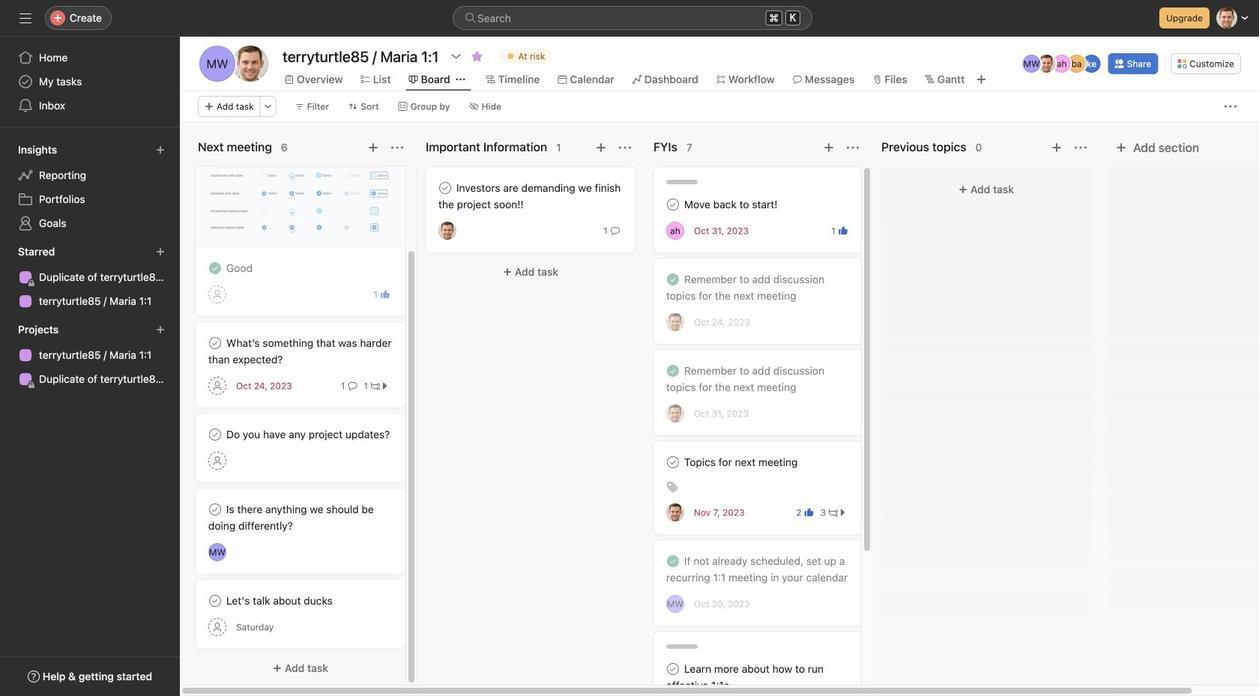 Task type: describe. For each thing, give the bounding box(es) containing it.
hide sidebar image
[[19, 12, 31, 24]]

new insights image
[[156, 145, 165, 154]]

2 completed image from the top
[[664, 552, 682, 570]]

global element
[[0, 37, 180, 127]]

starred element
[[0, 238, 180, 316]]

0 horizontal spatial toggle assignee popover image
[[438, 222, 456, 240]]

projects element
[[0, 316, 180, 394]]

1 completed image from the top
[[664, 362, 682, 380]]

0 horizontal spatial more actions image
[[264, 102, 273, 111]]

1 horizontal spatial completed image
[[664, 271, 682, 289]]

0 horizontal spatial completed image
[[206, 259, 224, 277]]

add tab image
[[975, 73, 987, 85]]

more section actions image for first add task image from the left
[[391, 142, 403, 154]]

show options image
[[450, 50, 462, 62]]

1 horizontal spatial toggle assignee popover image
[[666, 405, 684, 423]]

1 horizontal spatial 1 like. you liked this task image
[[839, 226, 848, 235]]

Search tasks, projects, and more text field
[[453, 6, 812, 30]]

1 vertical spatial 1 comment image
[[348, 382, 357, 390]]

1 add task image from the left
[[595, 142, 607, 154]]



Task type: vqa. For each thing, say whether or not it's contained in the screenshot.
FULL SCREEN icon
no



Task type: locate. For each thing, give the bounding box(es) containing it.
1 horizontal spatial mark complete checkbox
[[664, 196, 682, 214]]

remove from starred image
[[471, 50, 483, 62]]

2 likes. you liked this task image
[[805, 508, 814, 517]]

more actions image
[[1225, 100, 1237, 112], [264, 102, 273, 111]]

Completed checkbox
[[664, 552, 682, 570]]

0 horizontal spatial mark complete checkbox
[[206, 426, 224, 444]]

add items to starred image
[[156, 247, 165, 256]]

add task image
[[595, 142, 607, 154], [823, 142, 835, 154]]

0 horizontal spatial more section actions image
[[391, 142, 403, 154]]

1 vertical spatial completed image
[[664, 552, 682, 570]]

0 horizontal spatial 1 comment image
[[348, 382, 357, 390]]

add task image
[[367, 142, 379, 154], [1051, 142, 1063, 154]]

2 add task image from the left
[[1051, 142, 1063, 154]]

0 vertical spatial mark complete checkbox
[[664, 196, 682, 214]]

0 vertical spatial 1 like. you liked this task image
[[839, 226, 848, 235]]

0 horizontal spatial 1 like. you liked this task image
[[381, 290, 390, 299]]

1 horizontal spatial 1 comment image
[[611, 226, 620, 235]]

0 vertical spatial completed image
[[664, 362, 682, 380]]

3 more section actions image from the left
[[1075, 142, 1087, 154]]

completed image
[[664, 362, 682, 380], [664, 552, 682, 570]]

new project or portfolio image
[[156, 325, 165, 334]]

1 vertical spatial toggle assignee popover image
[[666, 405, 684, 423]]

1 vertical spatial mark complete checkbox
[[206, 426, 224, 444]]

insights element
[[0, 136, 180, 238]]

mark complete image
[[436, 179, 454, 197], [206, 334, 224, 352], [664, 453, 682, 471], [664, 660, 682, 678]]

0 horizontal spatial add task image
[[367, 142, 379, 154]]

more section actions image
[[391, 142, 403, 154], [619, 142, 631, 154], [1075, 142, 1087, 154]]

1 horizontal spatial add task image
[[823, 142, 835, 154]]

Completed checkbox
[[206, 259, 224, 277], [664, 271, 682, 289], [664, 362, 682, 380]]

Mark complete checkbox
[[664, 196, 682, 214], [206, 426, 224, 444]]

1 comment image
[[611, 226, 620, 235], [348, 382, 357, 390]]

1 add task image from the left
[[367, 142, 379, 154]]

None text field
[[279, 43, 443, 70]]

more section actions image for 2nd add task image from left
[[1075, 142, 1087, 154]]

completed image
[[206, 259, 224, 277], [664, 271, 682, 289]]

2 horizontal spatial more section actions image
[[1075, 142, 1087, 154]]

2 more section actions image from the left
[[619, 142, 631, 154]]

0 vertical spatial toggle assignee popover image
[[438, 222, 456, 240]]

None field
[[453, 6, 812, 30]]

tab actions image
[[456, 75, 465, 84]]

mark complete image
[[664, 196, 682, 214], [206, 426, 224, 444], [206, 501, 224, 519], [206, 592, 224, 610]]

1 horizontal spatial more actions image
[[1225, 100, 1237, 112]]

1 horizontal spatial add task image
[[1051, 142, 1063, 154]]

2 add task image from the left
[[823, 142, 835, 154]]

Mark complete checkbox
[[436, 179, 454, 197], [206, 334, 224, 352], [664, 453, 682, 471], [206, 501, 224, 519], [206, 592, 224, 610], [664, 660, 682, 678]]

1 like. you liked this task image
[[839, 226, 848, 235], [381, 290, 390, 299]]

1 horizontal spatial more section actions image
[[619, 142, 631, 154]]

0 vertical spatial 1 comment image
[[611, 226, 620, 235]]

1 vertical spatial 1 like. you liked this task image
[[381, 290, 390, 299]]

1 more section actions image from the left
[[391, 142, 403, 154]]

0 horizontal spatial add task image
[[595, 142, 607, 154]]

toggle assignee popover image
[[666, 222, 684, 240], [666, 313, 684, 331], [666, 504, 684, 522], [208, 543, 226, 561], [666, 595, 684, 613]]

toggle assignee popover image
[[438, 222, 456, 240], [666, 405, 684, 423]]



